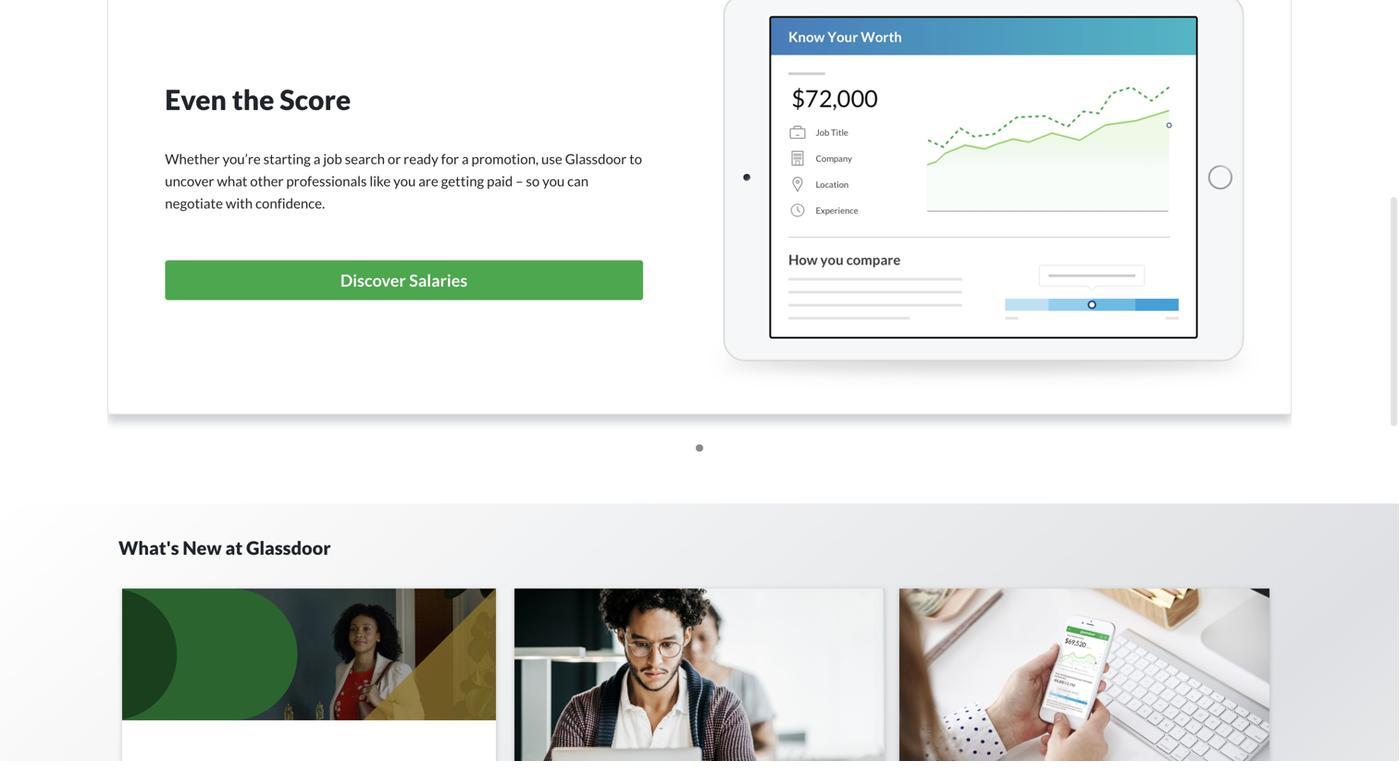 Task type: vqa. For each thing, say whether or not it's contained in the screenshot.
the negotiate
yes



Task type: describe. For each thing, give the bounding box(es) containing it.
what
[[217, 173, 247, 189]]

discover
[[340, 270, 406, 291]]

search
[[345, 151, 385, 167]]

job
[[323, 151, 342, 167]]

what's
[[118, 537, 179, 559]]

2 you from the left
[[542, 173, 565, 189]]

1 vertical spatial glassdoor
[[246, 537, 331, 559]]

the
[[232, 83, 274, 116]]

starting
[[263, 151, 311, 167]]

use
[[541, 151, 562, 167]]

glassdoor inside whether you're starting a job search or ready for a promotion, use glassdoor to uncover what other professionals like you are getting paid – so you can negotiate with confidence.
[[565, 151, 627, 167]]

paid
[[487, 173, 513, 189]]

2 a from the left
[[462, 151, 469, 167]]

promotion,
[[471, 151, 539, 167]]

can
[[567, 173, 589, 189]]

with
[[226, 195, 253, 212]]

1 you from the left
[[393, 173, 416, 189]]

ready
[[404, 151, 438, 167]]

discover salaries
[[340, 270, 468, 291]]

salaries
[[409, 270, 468, 291]]

uncover
[[165, 173, 214, 189]]

or
[[388, 151, 401, 167]]

professionals
[[286, 173, 367, 189]]

at
[[225, 537, 243, 559]]



Task type: locate. For each thing, give the bounding box(es) containing it.
to
[[629, 151, 642, 167]]

a right for
[[462, 151, 469, 167]]

negotiate
[[165, 195, 223, 212]]

1 a from the left
[[313, 151, 320, 167]]

0 vertical spatial glassdoor
[[565, 151, 627, 167]]

for
[[441, 151, 459, 167]]

whether
[[165, 151, 220, 167]]

new
[[183, 537, 222, 559]]

you right so
[[542, 173, 565, 189]]

0 horizontal spatial glassdoor
[[246, 537, 331, 559]]

are
[[419, 173, 438, 189]]

so
[[526, 173, 540, 189]]

glassdoor
[[565, 151, 627, 167], [246, 537, 331, 559]]

glassdoor right at
[[246, 537, 331, 559]]

discover salaries link
[[165, 261, 643, 300]]

1 horizontal spatial glassdoor
[[565, 151, 627, 167]]

–
[[516, 173, 523, 189]]

1 horizontal spatial a
[[462, 151, 469, 167]]

discover salaries button
[[165, 261, 643, 300]]

glassdoor up can
[[565, 151, 627, 167]]

whether you're starting a job search or ready for a promotion, use glassdoor to uncover what other professionals like you are getting paid – so you can negotiate with confidence.
[[165, 151, 642, 212]]

what's new at glassdoor
[[118, 537, 331, 559]]

you left 'are'
[[393, 173, 416, 189]]

0 horizontal spatial you
[[393, 173, 416, 189]]

like
[[370, 173, 391, 189]]

a left job
[[313, 151, 320, 167]]

a
[[313, 151, 320, 167], [462, 151, 469, 167]]

you
[[393, 173, 416, 189], [542, 173, 565, 189]]

discover salaries image
[[707, 0, 1261, 390]]

other
[[250, 173, 284, 189]]

getting
[[441, 173, 484, 189]]

you're
[[223, 151, 261, 167]]

even the score
[[165, 83, 351, 116]]

0 horizontal spatial a
[[313, 151, 320, 167]]

score
[[280, 83, 351, 116]]

even
[[165, 83, 227, 116]]

confidence.
[[255, 195, 325, 212]]

1 horizontal spatial you
[[542, 173, 565, 189]]



